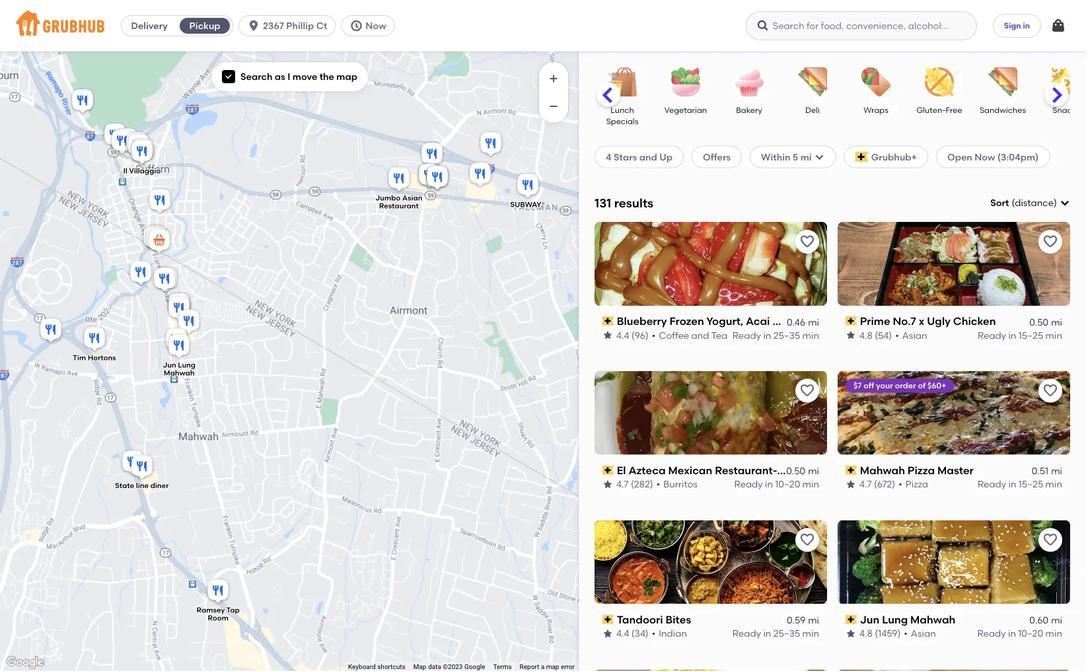 Task type: describe. For each thing, give the bounding box(es) containing it.
ready in 10–20 min for jun lung mahwah
[[978, 628, 1063, 640]]

mi for mahwah
[[1052, 615, 1063, 626]]

nonna's pizza & restaurant image
[[141, 224, 167, 253]]

within 5 mi
[[761, 151, 812, 162]]

open
[[948, 151, 973, 162]]

4.4 (34)
[[617, 628, 649, 640]]

panera bread image
[[419, 141, 445, 170]]

0.50 mi for el azteca mexican restaurant-mahwah
[[787, 466, 820, 477]]

save this restaurant image for chicken
[[1043, 234, 1059, 250]]

within
[[761, 151, 791, 162]]

subway®
[[510, 200, 545, 209]]

google
[[465, 663, 485, 671]]

mason jar image
[[38, 317, 64, 346]]

• for pizza
[[899, 479, 903, 490]]

pizza for •
[[906, 479, 929, 490]]

villaggio
[[129, 167, 161, 176]]

b-balls meatballs image
[[147, 187, 173, 216]]

in for tandoori bites
[[764, 628, 772, 640]]

ready in 25–35 min for bites
[[733, 628, 820, 640]]

(3:04pm)
[[998, 151, 1039, 162]]

and for tea
[[692, 330, 710, 341]]

0.51
[[1032, 466, 1049, 477]]

jumbo
[[376, 194, 401, 202]]

• pizza
[[899, 479, 929, 490]]

move
[[293, 71, 317, 82]]

ready for blueberry frozen yogurt, acai bowl, smoothie and bubble tea
[[733, 330, 761, 341]]

no.7
[[893, 315, 917, 328]]

ready for prime no.7 x ugly chicken
[[978, 330, 1007, 341]]

4.8 for jun lung mahwah
[[860, 628, 873, 640]]

blueberry frozen yogurt, acai bowl, smoothie and bubble tea  logo image
[[595, 222, 828, 306]]

the
[[320, 71, 334, 82]]

svg image right sign in button
[[1051, 18, 1067, 34]]

ready in 15–25 min for prime no.7 x ugly chicken
[[978, 330, 1063, 341]]

subway® image
[[515, 172, 541, 201]]

grubhub plus flag logo image
[[856, 152, 869, 162]]

map region
[[0, 24, 597, 672]]

pickup
[[189, 20, 220, 31]]

state line diner image
[[129, 453, 155, 482]]

prime
[[860, 315, 891, 328]]

line
[[136, 482, 149, 490]]

svg image left search
[[225, 73, 233, 81]]

in inside button
[[1023, 21, 1030, 30]]

bakery image
[[726, 67, 773, 96]]

hacienda don manuel image
[[124, 130, 150, 159]]

0.59 mi
[[787, 615, 820, 626]]

blueberry
[[617, 315, 667, 328]]

mahwah pizza master logo image
[[838, 371, 1071, 455]]

room
[[208, 614, 229, 623]]

$7 off your order of $60+
[[854, 381, 947, 391]]

x
[[919, 315, 925, 328]]

deli
[[806, 105, 820, 115]]

star icon image for mahwah pizza master
[[846, 479, 857, 490]]

state line diner
[[115, 482, 169, 490]]

bakery
[[736, 105, 763, 115]]

chicken
[[954, 315, 996, 328]]

4.4 (96)
[[617, 330, 649, 341]]

sign
[[1005, 21, 1022, 30]]

el
[[617, 464, 626, 477]]

il
[[123, 167, 127, 176]]

sandwiches
[[980, 105, 1026, 115]]

• indian
[[652, 628, 687, 640]]

data
[[428, 663, 441, 671]]

rella cafe image
[[478, 130, 504, 159]]

in for prime no.7 x ugly chicken
[[1009, 330, 1017, 341]]

up
[[660, 151, 673, 162]]

4.8 (1459)
[[860, 628, 901, 640]]

in for el azteca mexican restaurant-mahwah
[[765, 479, 773, 490]]

tandoori
[[617, 613, 663, 626]]

1 horizontal spatial map
[[546, 663, 559, 671]]

blueberry frozen yogurt, acai bowl, smoothie and bubble tea image
[[176, 308, 202, 337]]

save this restaurant button for x
[[1039, 230, 1063, 254]]

25–35 for frozen
[[774, 330, 801, 341]]

1 horizontal spatial now
[[975, 151, 996, 162]]

terms link
[[493, 663, 512, 671]]

save this restaurant button for mexican
[[796, 379, 820, 403]]

0 horizontal spatial map
[[337, 71, 358, 82]]

subscription pass image for blueberry frozen yogurt, acai bowl, smoothie and bubble tea
[[603, 317, 614, 326]]

star icon image for tandoori bites
[[603, 629, 613, 639]]

131
[[595, 196, 612, 210]]

2367
[[263, 20, 284, 31]]

5
[[793, 151, 799, 162]]

novino ristorante image
[[128, 259, 154, 288]]

chicken & rib crib image
[[153, 266, 180, 295]]

star icon image for el azteca mexican restaurant-mahwah
[[603, 479, 613, 490]]

sushi bada image
[[126, 132, 152, 161]]

(96)
[[632, 330, 649, 341]]

restaurant-
[[715, 464, 778, 477]]

jun lung mahwah  logo image
[[838, 521, 1071, 604]]

lunch specials image
[[599, 67, 646, 96]]

0.60 mi
[[1030, 615, 1063, 626]]

longfellow's coffee logo image
[[838, 670, 1071, 672]]

keyboard
[[348, 663, 376, 671]]

$7
[[854, 381, 862, 391]]

minus icon image
[[547, 100, 560, 113]]

fink's bbq and cheesesteak roadhouse image
[[69, 87, 96, 116]]

vegetarian
[[665, 105, 707, 115]]

as
[[275, 71, 285, 82]]

bubbakoo's burritos image
[[143, 225, 170, 254]]

sandwiches image
[[980, 67, 1026, 96]]

snacks
[[1053, 105, 1080, 115]]

pickup button
[[177, 15, 233, 36]]

el azteca mexican restaurant-mahwah logo image
[[595, 371, 828, 455]]

(282)
[[631, 479, 653, 490]]

el azteca mexican restaurant-mahwah
[[617, 464, 823, 477]]

delivery button
[[122, 15, 177, 36]]

$60+
[[928, 381, 947, 391]]

tim hortons jun lung mahwah
[[73, 354, 196, 378]]

save this restaurant image for mahwah
[[800, 383, 816, 399]]

4 stars and up
[[606, 151, 673, 162]]

(54)
[[875, 330, 892, 341]]

subscription pass image for mahwah pizza master
[[846, 466, 858, 475]]

mahwah pizza master image
[[166, 295, 192, 324]]

4.8 (54)
[[860, 330, 892, 341]]

mi for x
[[1052, 316, 1063, 328]]

(672)
[[874, 479, 896, 490]]

sign in
[[1005, 21, 1030, 30]]

ready for mahwah pizza master
[[978, 479, 1007, 490]]

0.51 mi
[[1032, 466, 1063, 477]]

free
[[946, 105, 963, 115]]

blueberry frozen yogurt, acai bowl, smoothie and bubble tea
[[617, 315, 937, 328]]

• for no.7
[[896, 330, 899, 341]]

• asian for x
[[896, 330, 928, 341]]

acai
[[746, 315, 770, 328]]

error
[[561, 663, 575, 671]]

none field containing sort
[[991, 196, 1071, 210]]

0.50 for chicken
[[1030, 316, 1049, 328]]

delivery
[[131, 20, 168, 31]]

agave restaurant and lounge image
[[102, 122, 128, 151]]

• for frozen
[[652, 330, 656, 341]]

0.60
[[1030, 615, 1049, 626]]

terms
[[493, 663, 512, 671]]

1 vertical spatial jun
[[860, 613, 880, 626]]

frozen
[[670, 315, 704, 328]]

subscription pass image for el azteca mexican restaurant-mahwah
[[603, 466, 614, 475]]

• asian for mahwah
[[904, 628, 936, 640]]

7 eleven image
[[146, 227, 173, 256]]

svg image right the 5
[[815, 152, 825, 162]]

mahwah inside tim hortons jun lung mahwah
[[164, 369, 195, 378]]

plus icon image
[[547, 72, 560, 85]]

svg image inside the now button
[[350, 19, 363, 32]]

coffee
[[659, 330, 690, 341]]

prime no.7 x ugly chicken
[[860, 315, 996, 328]]

your
[[877, 381, 894, 391]]

2367 phillip ct button
[[239, 15, 341, 36]]

mi for master
[[1052, 466, 1063, 477]]

in for jun lung mahwah
[[1009, 628, 1017, 640]]

pizza for mahwah
[[908, 464, 935, 477]]

• for bites
[[652, 628, 656, 640]]

asian for jun
[[911, 628, 936, 640]]

4.7 (282)
[[617, 479, 653, 490]]

tim
[[73, 354, 86, 363]]

min for x
[[1046, 330, 1063, 341]]

0.50 mi for prime no.7 x ugly chicken
[[1030, 316, 1063, 328]]

jade bistro image
[[109, 128, 135, 157]]

lung inside tim hortons jun lung mahwah
[[178, 361, 196, 370]]



Task type: vqa. For each thing, say whether or not it's contained in the screenshot.


Task type: locate. For each thing, give the bounding box(es) containing it.
jumbo asian restaurant image
[[386, 165, 412, 194]]

15–25
[[1019, 330, 1044, 341], [1019, 479, 1044, 490]]

search as i move the map
[[241, 71, 358, 82]]

0 horizontal spatial 0.50
[[787, 466, 806, 477]]

distance
[[1015, 197, 1054, 209]]

2 4.8 from the top
[[860, 628, 873, 640]]

0.50 for mahwah
[[787, 466, 806, 477]]

0 vertical spatial asian
[[402, 194, 423, 202]]

min for mexican
[[803, 479, 820, 490]]

vegetarian image
[[663, 67, 709, 96]]

offers
[[703, 151, 731, 162]]

0 horizontal spatial 10–20
[[776, 479, 801, 490]]

subscription pass image for jun lung mahwah
[[846, 615, 858, 625]]

asian down x
[[903, 330, 928, 341]]

1 vertical spatial map
[[546, 663, 559, 671]]

mexican
[[669, 464, 713, 477]]

• right (672)
[[899, 479, 903, 490]]

a
[[541, 663, 545, 671]]

google image
[[3, 654, 47, 672]]

subscription pass image left the prime
[[846, 317, 858, 326]]

liquorland - image
[[467, 161, 494, 190]]

el azteca mexican restaurant-mahwah image
[[166, 291, 192, 321]]

1 15–25 from the top
[[1019, 330, 1044, 341]]

star icon image left 4.8 (54)
[[846, 330, 857, 341]]

il villaggio image
[[129, 138, 155, 167]]

sarinas afghan cuisine image
[[130, 137, 156, 166]]

pizza
[[908, 464, 935, 477], [906, 479, 929, 490]]

• asian
[[896, 330, 928, 341], [904, 628, 936, 640]]

asian down jun lung mahwah
[[911, 628, 936, 640]]

2 vertical spatial asian
[[911, 628, 936, 640]]

0 vertical spatial 4.4
[[617, 330, 630, 341]]

jun inside tim hortons jun lung mahwah
[[163, 361, 176, 370]]

burritos
[[664, 479, 698, 490]]

mamamias image
[[416, 162, 443, 191]]

diner
[[150, 482, 169, 490]]

ready in 10–20 min down 0.60
[[978, 628, 1063, 640]]

lung up (1459) in the bottom of the page
[[882, 613, 908, 626]]

10–20 down 0.60
[[1019, 628, 1044, 640]]

1 vertical spatial asian
[[903, 330, 928, 341]]

2 subscription pass image from the top
[[603, 615, 614, 625]]

15–25 up save this restaurant image
[[1019, 330, 1044, 341]]

©2023
[[443, 663, 463, 671]]

jv burger image
[[424, 164, 451, 193]]

0 vertical spatial 25–35
[[774, 330, 801, 341]]

1 vertical spatial 0.50 mi
[[787, 466, 820, 477]]

4.8 down the prime
[[860, 330, 873, 341]]

(1459)
[[875, 628, 901, 640]]

svg image
[[1051, 18, 1067, 34], [247, 19, 260, 32], [350, 19, 363, 32], [225, 73, 233, 81], [815, 152, 825, 162], [1060, 198, 1071, 208]]

1 horizontal spatial 10–20
[[1019, 628, 1044, 640]]

4.7 (672)
[[860, 479, 896, 490]]

yogurt,
[[707, 315, 744, 328]]

10–20 down restaurant-
[[776, 479, 801, 490]]

jersey mike's subs image
[[424, 164, 451, 193]]

tandoori bites logo image
[[595, 521, 828, 604]]

save this restaurant button
[[796, 230, 820, 254], [1039, 230, 1063, 254], [796, 379, 820, 403], [1039, 379, 1063, 403], [796, 528, 820, 552], [1039, 528, 1063, 552]]

tea right no.7
[[918, 315, 937, 328]]

0 horizontal spatial now
[[366, 20, 386, 31]]

wraps image
[[853, 67, 900, 96]]

1 subscription pass image from the top
[[603, 466, 614, 475]]

svg image inside 2367 phillip ct button
[[247, 19, 260, 32]]

2 4.7 from the left
[[860, 479, 872, 490]]

ready in 15–25 min for mahwah pizza master
[[978, 479, 1063, 490]]

chicken & rib crib logo image
[[595, 670, 828, 672]]

0 horizontal spatial and
[[640, 151, 658, 162]]

in for blueberry frozen yogurt, acai bowl, smoothie and bubble tea
[[764, 330, 772, 341]]

min for mahwah
[[1046, 628, 1063, 640]]

0.50 right the chicken
[[1030, 316, 1049, 328]]

25–35
[[774, 330, 801, 341], [774, 628, 801, 640]]

4.7
[[617, 479, 629, 490], [860, 479, 872, 490]]

• for lung
[[904, 628, 908, 640]]

tea down yogurt,
[[712, 330, 728, 341]]

svg image inside field
[[1060, 198, 1071, 208]]

asian inside jumbo asian restaurant
[[402, 194, 423, 202]]

10–20 for jun lung mahwah
[[1019, 628, 1044, 640]]

1 horizontal spatial 4.7
[[860, 479, 872, 490]]

)
[[1054, 197, 1058, 209]]

open now (3:04pm)
[[948, 151, 1039, 162]]

0 vertical spatial map
[[337, 71, 358, 82]]

2 25–35 from the top
[[774, 628, 801, 640]]

now inside button
[[366, 20, 386, 31]]

star icon image
[[603, 330, 613, 341], [846, 330, 857, 341], [603, 479, 613, 490], [846, 479, 857, 490], [603, 629, 613, 639], [846, 629, 857, 639]]

0 vertical spatial now
[[366, 20, 386, 31]]

• for azteca
[[657, 479, 660, 490]]

star icon image for prime no.7 x ugly chicken
[[846, 330, 857, 341]]

indian
[[659, 628, 687, 640]]

sign in button
[[993, 14, 1042, 38]]

main navigation navigation
[[0, 0, 1087, 52]]

•
[[652, 330, 656, 341], [896, 330, 899, 341], [657, 479, 660, 490], [899, 479, 903, 490], [652, 628, 656, 640], [904, 628, 908, 640]]

4.8 for prime no.7 x ugly chicken
[[860, 330, 873, 341]]

ready in 10–20 min down restaurant-
[[735, 479, 820, 490]]

guacamole mexican grill image
[[416, 162, 443, 191]]

ramsey tap room
[[197, 606, 240, 623]]

state
[[115, 482, 134, 490]]

sort
[[991, 197, 1010, 209]]

ready in 25–35 min down blueberry frozen yogurt, acai bowl, smoothie and bubble tea
[[733, 330, 820, 341]]

the best diner family restaurant image
[[113, 126, 139, 155]]

now button
[[341, 15, 400, 36]]

svg image left 2367
[[247, 19, 260, 32]]

lunch specials
[[607, 105, 639, 126]]

now right ct
[[366, 20, 386, 31]]

4.7 for mahwah
[[860, 479, 872, 490]]

4.8 left (1459) in the bottom of the page
[[860, 628, 873, 640]]

15–25 down 0.51
[[1019, 479, 1044, 490]]

1 4.4 from the top
[[617, 330, 630, 341]]

0.59
[[787, 615, 806, 626]]

gluten free image
[[917, 67, 963, 96]]

1 vertical spatial 25–35
[[774, 628, 801, 640]]

restaurant
[[379, 201, 419, 210]]

report a map error
[[520, 663, 575, 671]]

jun lung mahwah
[[860, 613, 956, 626]]

tim hortons image
[[81, 325, 108, 354]]

and for up
[[640, 151, 658, 162]]

min for master
[[1046, 479, 1063, 490]]

asian right the jumbo
[[402, 194, 423, 202]]

svg image right ct
[[350, 19, 363, 32]]

save this restaurant image
[[1043, 383, 1059, 399]]

il villaggio
[[123, 167, 161, 176]]

0 vertical spatial lung
[[178, 361, 196, 370]]

0 vertical spatial • asian
[[896, 330, 928, 341]]

subscription pass image left blueberry
[[603, 317, 614, 326]]

1 25–35 from the top
[[774, 330, 801, 341]]

svg image
[[757, 19, 770, 32]]

hortons
[[88, 354, 116, 363]]

0 vertical spatial and
[[640, 151, 658, 162]]

map
[[414, 663, 427, 671]]

2 horizontal spatial and
[[856, 315, 876, 328]]

star icon image left 4.7 (282)
[[603, 479, 613, 490]]

0 horizontal spatial lung
[[178, 361, 196, 370]]

save this restaurant button for yogurt,
[[796, 230, 820, 254]]

results
[[615, 196, 654, 210]]

25–35 for bites
[[774, 628, 801, 640]]

4.7 left (672)
[[860, 479, 872, 490]]

25–35 down bowl,
[[774, 330, 801, 341]]

and
[[640, 151, 658, 162], [856, 315, 876, 328], [692, 330, 710, 341]]

• asian down jun lung mahwah
[[904, 628, 936, 640]]

tap
[[227, 606, 240, 615]]

1 vertical spatial lung
[[882, 613, 908, 626]]

star icon image left the 4.4 (96)
[[603, 330, 613, 341]]

• asian down no.7
[[896, 330, 928, 341]]

keyboard shortcuts button
[[348, 663, 406, 672]]

• right (96) at right
[[652, 330, 656, 341]]

10–20 for el azteca mexican restaurant-mahwah
[[776, 479, 801, 490]]

• right (34)
[[652, 628, 656, 640]]

ugly
[[927, 315, 951, 328]]

1 vertical spatial ready in 10–20 min
[[978, 628, 1063, 640]]

subscription pass image
[[603, 466, 614, 475], [603, 615, 614, 625]]

1 horizontal spatial jun
[[860, 613, 880, 626]]

lunch
[[611, 105, 634, 115]]

0 vertical spatial tea
[[918, 315, 937, 328]]

1 vertical spatial 4.4
[[617, 628, 630, 640]]

1 horizontal spatial ready in 10–20 min
[[978, 628, 1063, 640]]

15–25 for prime no.7 x ugly chicken
[[1019, 330, 1044, 341]]

keyboard shortcuts
[[348, 663, 406, 671]]

None field
[[991, 196, 1071, 210]]

mi for mexican
[[808, 466, 820, 477]]

0 vertical spatial subscription pass image
[[603, 466, 614, 475]]

1 vertical spatial ready in 15–25 min
[[978, 479, 1063, 490]]

and up 4.8 (54)
[[856, 315, 876, 328]]

bites
[[666, 613, 692, 626]]

4.8
[[860, 330, 873, 341], [860, 628, 873, 640]]

0 vertical spatial jun
[[163, 361, 176, 370]]

0 vertical spatial 0.50 mi
[[1030, 316, 1063, 328]]

map right the
[[337, 71, 358, 82]]

mi for yogurt,
[[808, 316, 820, 328]]

subscription pass image left tandoori
[[603, 615, 614, 625]]

1 horizontal spatial tea
[[918, 315, 937, 328]]

pizza up • pizza
[[908, 464, 935, 477]]

prime no.7 x ugly chicken logo image
[[838, 222, 1071, 306]]

4.4 for tandoori bites
[[617, 628, 630, 640]]

star icon image left 4.8 (1459)
[[846, 629, 857, 639]]

jun lung mahwah image
[[166, 332, 192, 362]]

ramsey
[[197, 606, 225, 615]]

1 vertical spatial 10–20
[[1019, 628, 1044, 640]]

ready in 10–20 min for el azteca mexican restaurant-mahwah
[[735, 479, 820, 490]]

4.4 for blueberry frozen yogurt, acai bowl, smoothie and bubble tea
[[617, 330, 630, 341]]

min
[[803, 330, 820, 341], [1046, 330, 1063, 341], [803, 479, 820, 490], [1046, 479, 1063, 490], [803, 628, 820, 640], [1046, 628, 1063, 640]]

star icon image for blueberry frozen yogurt, acai bowl, smoothie and bubble tea
[[603, 330, 613, 341]]

4.7 for el
[[617, 479, 629, 490]]

deli image
[[790, 67, 836, 96]]

now right "open"
[[975, 151, 996, 162]]

star icon image left 4.7 (672)
[[846, 479, 857, 490]]

1 4.8 from the top
[[860, 330, 873, 341]]

in for mahwah pizza master
[[1009, 479, 1017, 490]]

stars
[[614, 151, 637, 162]]

tea
[[918, 315, 937, 328], [712, 330, 728, 341]]

pizza down 'mahwah pizza master'
[[906, 479, 929, 490]]

0 vertical spatial 0.50
[[1030, 316, 1049, 328]]

ready in 15–25 min down 0.51
[[978, 479, 1063, 490]]

2 vertical spatial and
[[692, 330, 710, 341]]

snacks image
[[1044, 67, 1087, 96]]

0.50 mi
[[1030, 316, 1063, 328], [787, 466, 820, 477]]

1 ready in 25–35 min from the top
[[733, 330, 820, 341]]

search
[[241, 71, 273, 82]]

specials
[[607, 117, 639, 126]]

jun up 4.8 (1459)
[[860, 613, 880, 626]]

ready in 25–35 min for frozen
[[733, 330, 820, 341]]

smoothie
[[803, 315, 853, 328]]

svg image right )
[[1060, 198, 1071, 208]]

asian for prime
[[903, 330, 928, 341]]

star icon image left 4.4 (34)
[[603, 629, 613, 639]]

map data ©2023 google
[[414, 663, 485, 671]]

subscription pass image for prime no.7 x ugly chicken
[[846, 317, 858, 326]]

bubble
[[879, 315, 915, 328]]

1 horizontal spatial 0.50
[[1030, 316, 1049, 328]]

1 vertical spatial now
[[975, 151, 996, 162]]

1 vertical spatial ready in 25–35 min
[[733, 628, 820, 640]]

0 horizontal spatial 4.7
[[617, 479, 629, 490]]

subscription pass image left 'mahwah pizza master'
[[846, 466, 858, 475]]

1 vertical spatial pizza
[[906, 479, 929, 490]]

4.7 down el
[[617, 479, 629, 490]]

• right (282)
[[657, 479, 660, 490]]

of
[[918, 381, 926, 391]]

ready for tandoori bites
[[733, 628, 761, 640]]

ready for el azteca mexican restaurant-mahwah
[[735, 479, 763, 490]]

gluten-
[[917, 105, 946, 115]]

0 horizontal spatial jun
[[163, 361, 176, 370]]

gluten-free
[[917, 105, 963, 115]]

1 horizontal spatial 0.50 mi
[[1030, 316, 1063, 328]]

0 vertical spatial 15–25
[[1019, 330, 1044, 341]]

ready for jun lung mahwah
[[978, 628, 1006, 640]]

subscription pass image for tandoori bites
[[603, 615, 614, 625]]

grubhub+
[[872, 151, 917, 162]]

4
[[606, 151, 612, 162]]

imperial dynasty image
[[143, 223, 169, 252]]

0.46
[[787, 316, 806, 328]]

ready in 10–20 min
[[735, 479, 820, 490], [978, 628, 1063, 640]]

mahwah pizza master
[[860, 464, 974, 477]]

1 vertical spatial and
[[856, 315, 876, 328]]

2367 phillip ct
[[263, 20, 327, 31]]

1 vertical spatial 15–25
[[1019, 479, 1044, 490]]

subscription pass image left el
[[603, 466, 614, 475]]

0.50 right restaurant-
[[787, 466, 806, 477]]

0 vertical spatial 4.8
[[860, 330, 873, 341]]

4.4 left (96) at right
[[617, 330, 630, 341]]

jumbo asian restaurant
[[376, 194, 423, 210]]

and down frozen
[[692, 330, 710, 341]]

0 vertical spatial ready in 10–20 min
[[735, 479, 820, 490]]

save this restaurant image for bowl,
[[800, 234, 816, 250]]

0 horizontal spatial tea
[[712, 330, 728, 341]]

subscription pass image
[[603, 317, 614, 326], [846, 317, 858, 326], [846, 466, 858, 475], [846, 615, 858, 625]]

bowl,
[[773, 315, 801, 328]]

• down jun lung mahwah
[[904, 628, 908, 640]]

1 vertical spatial tea
[[712, 330, 728, 341]]

and left up
[[640, 151, 658, 162]]

1 4.7 from the left
[[617, 479, 629, 490]]

0 horizontal spatial ready in 10–20 min
[[735, 479, 820, 490]]

ready in 25–35 min down 0.59
[[733, 628, 820, 640]]

map right a
[[546, 663, 559, 671]]

1 vertical spatial • asian
[[904, 628, 936, 640]]

phillip
[[286, 20, 314, 31]]

star icon image for jun lung mahwah
[[846, 629, 857, 639]]

0 vertical spatial pizza
[[908, 464, 935, 477]]

2 ready in 25–35 min from the top
[[733, 628, 820, 640]]

0 vertical spatial ready in 15–25 min
[[978, 330, 1063, 341]]

15–25 for mahwah pizza master
[[1019, 479, 1044, 490]]

0 horizontal spatial 0.50 mi
[[787, 466, 820, 477]]

save this restaurant button for mahwah
[[1039, 528, 1063, 552]]

tandoori bites image
[[163, 327, 190, 356]]

ready in 15–25 min down the chicken
[[978, 330, 1063, 341]]

min for yogurt,
[[803, 330, 820, 341]]

ramsey tap room image
[[205, 578, 231, 607]]

0 vertical spatial ready in 25–35 min
[[733, 330, 820, 341]]

Search for food, convenience, alcohol... search field
[[746, 11, 977, 40]]

2 4.4 from the top
[[617, 628, 630, 640]]

• right (54)
[[896, 330, 899, 341]]

25–35 down 0.59
[[774, 628, 801, 640]]

1 vertical spatial subscription pass image
[[603, 615, 614, 625]]

2 15–25 from the top
[[1019, 479, 1044, 490]]

save this restaurant image
[[800, 234, 816, 250], [1043, 234, 1059, 250], [800, 383, 816, 399], [800, 532, 816, 548], [1043, 532, 1059, 548]]

ready
[[733, 330, 761, 341], [978, 330, 1007, 341], [735, 479, 763, 490], [978, 479, 1007, 490], [733, 628, 761, 640], [978, 628, 1006, 640]]

prime no.7 x ugly chicken image
[[166, 291, 192, 321]]

jun down tandoori bites image
[[163, 361, 176, 370]]

0 vertical spatial 10–20
[[776, 479, 801, 490]]

now
[[366, 20, 386, 31], [975, 151, 996, 162]]

1 horizontal spatial lung
[[882, 613, 908, 626]]

in
[[1023, 21, 1030, 30], [764, 330, 772, 341], [1009, 330, 1017, 341], [765, 479, 773, 490], [1009, 479, 1017, 490], [764, 628, 772, 640], [1009, 628, 1017, 640]]

4.4 left (34)
[[617, 628, 630, 640]]

sq pizza image
[[120, 449, 146, 478]]

1 horizontal spatial and
[[692, 330, 710, 341]]

1 vertical spatial 0.50
[[787, 466, 806, 477]]

4.4
[[617, 330, 630, 341], [617, 628, 630, 640]]

order
[[895, 381, 916, 391]]

2 ready in 15–25 min from the top
[[978, 479, 1063, 490]]

lung down tandoori bites image
[[178, 361, 196, 370]]

1 vertical spatial 4.8
[[860, 628, 873, 640]]

1 ready in 15–25 min from the top
[[978, 330, 1063, 341]]

subscription pass image right 0.59 mi
[[846, 615, 858, 625]]

shortcuts
[[378, 663, 406, 671]]

longfellow's coffee image
[[151, 266, 178, 295]]



